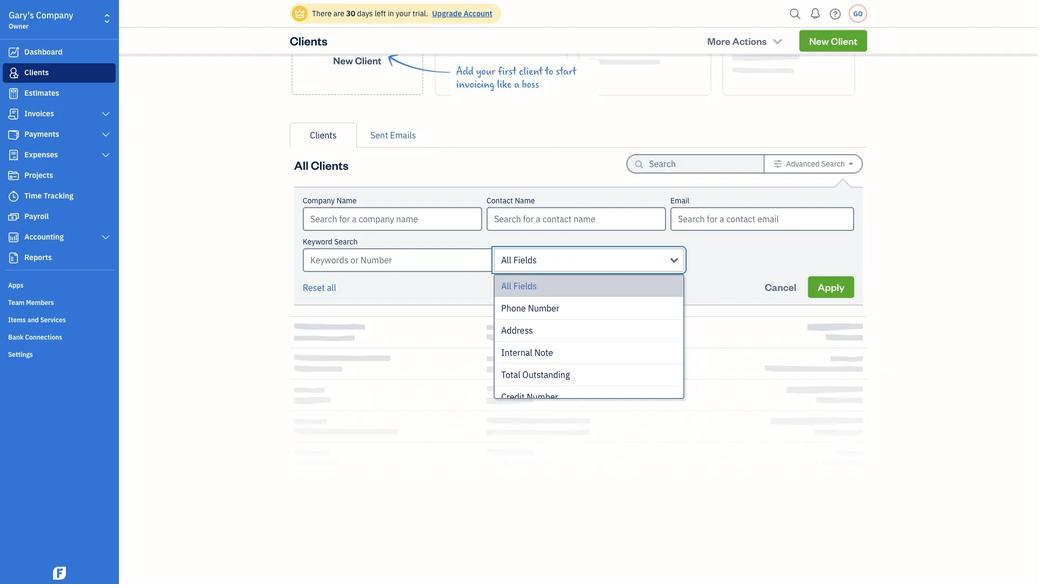 Task type: describe. For each thing, give the bounding box(es) containing it.
search image
[[787, 6, 805, 22]]

settings link
[[3, 346, 116, 362]]

Search for a company name text field
[[304, 208, 482, 230]]

clients inside main element
[[24, 67, 49, 77]]

notifications image
[[807, 3, 825, 24]]

like
[[497, 78, 512, 90]]

more actions
[[708, 34, 767, 47]]

apply
[[818, 281, 845, 294]]

1 vertical spatial client
[[355, 54, 382, 67]]

address
[[502, 325, 533, 336]]

go
[[854, 9, 863, 18]]

settings
[[8, 350, 33, 359]]

projects
[[24, 170, 53, 180]]

bank connections link
[[3, 328, 116, 345]]

name for contact name
[[515, 196, 535, 206]]

emails
[[390, 130, 416, 141]]

email
[[671, 196, 690, 206]]

a
[[514, 78, 520, 90]]

boss
[[522, 78, 539, 90]]

fields for list box containing all fields
[[514, 281, 537, 292]]

and
[[27, 315, 39, 324]]

chevron large down image for expenses
[[101, 151, 111, 160]]

add your first client to start invoicing like a boss
[[457, 65, 577, 90]]

sent emails
[[371, 130, 416, 141]]

go button
[[849, 4, 868, 23]]

all inside all fields field
[[502, 255, 512, 266]]

phone number option
[[495, 298, 684, 320]]

first
[[498, 65, 517, 77]]

connections
[[25, 333, 62, 341]]

estimates
[[24, 88, 59, 98]]

estimate image
[[7, 88, 20, 99]]

left
[[375, 8, 386, 18]]

payment image
[[7, 129, 20, 140]]

search for advanced search
[[822, 159, 845, 169]]

report image
[[7, 253, 20, 263]]

1 horizontal spatial new client
[[810, 34, 858, 47]]

All Fields field
[[494, 248, 685, 272]]

reports link
[[3, 248, 116, 268]]

Search for a contact email text field
[[672, 208, 854, 230]]

days
[[357, 8, 373, 18]]

phone
[[502, 303, 526, 314]]

0 horizontal spatial your
[[396, 8, 411, 18]]

invoicing
[[457, 78, 495, 90]]

payments link
[[3, 125, 116, 144]]

more actions button
[[698, 30, 794, 52]]

crown image
[[294, 8, 306, 19]]

in
[[388, 8, 394, 18]]

0 horizontal spatial new client
[[333, 54, 382, 67]]

internal note option
[[495, 342, 684, 364]]

freshbooks image
[[51, 567, 68, 580]]

client
[[519, 65, 543, 77]]

payroll link
[[3, 207, 116, 227]]

reports
[[24, 252, 52, 262]]

total outstanding
[[502, 369, 570, 381]]

total
[[502, 369, 521, 381]]

chevrondown image
[[772, 35, 784, 46]]

to
[[546, 65, 554, 77]]

chevron large down image for invoices
[[101, 110, 111, 118]]

your inside add your first client to start invoicing like a boss
[[477, 65, 496, 77]]

total outstanding option
[[495, 364, 684, 386]]

contact
[[487, 196, 513, 206]]

company name
[[303, 196, 357, 206]]

services
[[40, 315, 66, 324]]

Keywords or Number text field
[[303, 248, 494, 272]]

cancel
[[765, 281, 797, 294]]

team
[[8, 298, 24, 307]]

timer image
[[7, 191, 20, 202]]

credit
[[502, 391, 525, 403]]

accounting
[[24, 232, 64, 242]]

more
[[708, 34, 731, 47]]

0 vertical spatial client
[[831, 34, 858, 47]]

name for company name
[[337, 196, 357, 206]]

payroll
[[24, 211, 49, 221]]

all
[[327, 282, 336, 294]]

1 horizontal spatial new
[[810, 34, 830, 47]]

team members
[[8, 298, 54, 307]]

advanced
[[787, 159, 820, 169]]

list box containing all fields
[[495, 275, 684, 408]]

advanced search button
[[765, 155, 862, 173]]

chevron large down image for payments
[[101, 130, 111, 139]]

internal note
[[502, 347, 554, 358]]

credit number
[[502, 391, 559, 403]]

keyword search
[[303, 237, 358, 247]]

sent
[[371, 130, 388, 141]]

projects link
[[3, 166, 116, 186]]

note
[[535, 347, 554, 358]]

0 horizontal spatial new client link
[[292, 6, 424, 95]]

trial.
[[413, 8, 428, 18]]



Task type: vqa. For each thing, say whether or not it's contained in the screenshot.
CARETUP IMAGE
no



Task type: locate. For each thing, give the bounding box(es) containing it.
0 vertical spatial all
[[294, 157, 309, 173]]

0 horizontal spatial company
[[36, 9, 73, 21]]

company
[[36, 9, 73, 21], [303, 196, 335, 206]]

1 vertical spatial search
[[334, 237, 358, 247]]

1 horizontal spatial your
[[477, 65, 496, 77]]

0 horizontal spatial new
[[333, 54, 353, 67]]

name
[[337, 196, 357, 206], [515, 196, 535, 206]]

new client link
[[292, 6, 424, 95], [800, 30, 868, 52]]

1 vertical spatial new
[[333, 54, 353, 67]]

new client down the go to help image
[[810, 34, 858, 47]]

name right contact
[[515, 196, 535, 206]]

number for phone number
[[528, 303, 560, 314]]

0 horizontal spatial search
[[334, 237, 358, 247]]

2 fields from the top
[[514, 281, 537, 292]]

all inside all fields option
[[502, 281, 512, 292]]

phone number
[[502, 303, 560, 314]]

chevron large down image inside expenses link
[[101, 151, 111, 160]]

expenses link
[[3, 146, 116, 165]]

owner
[[9, 22, 29, 30]]

chevron large down image up expenses link
[[101, 130, 111, 139]]

go to help image
[[827, 6, 845, 22]]

new down notifications image
[[810, 34, 830, 47]]

company down all clients
[[303, 196, 335, 206]]

number down outstanding on the right
[[527, 391, 559, 403]]

clients link up all clients
[[290, 123, 357, 148]]

reset
[[303, 282, 325, 294]]

apps
[[8, 281, 24, 289]]

reset all
[[303, 282, 336, 294]]

gary's company owner
[[9, 9, 73, 30]]

sent emails link
[[357, 123, 430, 148]]

credit number option
[[495, 386, 684, 408]]

gary's
[[9, 9, 34, 21]]

1 horizontal spatial clients link
[[290, 123, 357, 148]]

number inside phone number "option"
[[528, 303, 560, 314]]

expense image
[[7, 150, 20, 161]]

main element
[[0, 0, 146, 584]]

bank
[[8, 333, 24, 341]]

1 horizontal spatial client
[[831, 34, 858, 47]]

client down the go to help image
[[831, 34, 858, 47]]

project image
[[7, 170, 20, 181]]

search inside dropdown button
[[822, 159, 845, 169]]

all fields for all fields field
[[502, 255, 537, 266]]

0 vertical spatial your
[[396, 8, 411, 18]]

1 name from the left
[[337, 196, 357, 206]]

estimates link
[[3, 84, 116, 103]]

contact name
[[487, 196, 535, 206]]

search
[[822, 159, 845, 169], [334, 237, 358, 247]]

settings image
[[774, 160, 783, 168]]

your up invoicing on the top of the page
[[477, 65, 496, 77]]

fields inside field
[[514, 255, 537, 266]]

company inside gary's company owner
[[36, 9, 73, 21]]

all fields option
[[495, 275, 684, 298]]

list box
[[495, 275, 684, 408]]

keyword
[[303, 237, 333, 247]]

all
[[294, 157, 309, 173], [502, 255, 512, 266], [502, 281, 512, 292]]

chevron large down image
[[101, 110, 111, 118], [101, 130, 111, 139], [101, 151, 111, 160], [101, 233, 111, 242]]

1 vertical spatial all fields
[[502, 281, 537, 292]]

1 horizontal spatial company
[[303, 196, 335, 206]]

30
[[346, 8, 355, 18]]

0 horizontal spatial client
[[355, 54, 382, 67]]

are
[[334, 8, 345, 18]]

new down are
[[333, 54, 353, 67]]

1 all fields from the top
[[502, 255, 537, 266]]

new client
[[810, 34, 858, 47], [333, 54, 382, 67]]

items and services
[[8, 315, 66, 324]]

members
[[26, 298, 54, 307]]

all fields inside field
[[502, 255, 537, 266]]

time tracking
[[24, 191, 74, 201]]

0 vertical spatial fields
[[514, 255, 537, 266]]

clients up all clients
[[310, 130, 337, 141]]

dashboard image
[[7, 47, 20, 58]]

time
[[24, 191, 42, 201]]

invoice image
[[7, 109, 20, 120]]

2 all fields from the top
[[502, 281, 537, 292]]

clients up the company name
[[311, 157, 349, 173]]

0 vertical spatial new client
[[810, 34, 858, 47]]

0 vertical spatial company
[[36, 9, 73, 21]]

chevron large down image inside accounting 'link'
[[101, 233, 111, 242]]

2 name from the left
[[515, 196, 535, 206]]

items
[[8, 315, 26, 324]]

search right keyword
[[334, 237, 358, 247]]

accounting link
[[3, 228, 116, 247]]

add
[[457, 65, 474, 77]]

1 vertical spatial fields
[[514, 281, 537, 292]]

0 vertical spatial search
[[822, 159, 845, 169]]

address option
[[495, 320, 684, 342]]

0 horizontal spatial clients link
[[3, 63, 116, 83]]

advanced search
[[787, 159, 845, 169]]

new client down 30
[[333, 54, 382, 67]]

chart image
[[7, 232, 20, 243]]

all fields for list box containing all fields
[[502, 281, 537, 292]]

2 vertical spatial all
[[502, 281, 512, 292]]

dashboard
[[24, 47, 63, 57]]

3 chevron large down image from the top
[[101, 151, 111, 160]]

company right gary's at left top
[[36, 9, 73, 21]]

client
[[831, 34, 858, 47], [355, 54, 382, 67]]

upgrade account link
[[430, 8, 493, 18]]

0 vertical spatial number
[[528, 303, 560, 314]]

Search text field
[[650, 155, 747, 173]]

client image
[[7, 68, 20, 78]]

chevron large down image down payroll link
[[101, 233, 111, 242]]

your
[[396, 8, 411, 18], [477, 65, 496, 77]]

number for credit number
[[527, 391, 559, 403]]

caretdown image
[[849, 160, 854, 168]]

fields for all fields field
[[514, 255, 537, 266]]

all clients
[[294, 157, 349, 173]]

number inside "credit number" option
[[527, 391, 559, 403]]

clients up estimates
[[24, 67, 49, 77]]

1 chevron large down image from the top
[[101, 110, 111, 118]]

new
[[810, 34, 830, 47], [333, 54, 353, 67]]

actions
[[733, 34, 767, 47]]

apply button
[[809, 276, 855, 298]]

invoices
[[24, 108, 54, 118]]

1 horizontal spatial new client link
[[800, 30, 868, 52]]

1 vertical spatial clients link
[[290, 123, 357, 148]]

0 vertical spatial clients link
[[3, 63, 116, 83]]

invoices link
[[3, 104, 116, 124]]

apps link
[[3, 276, 116, 293]]

items and services link
[[3, 311, 116, 327]]

search for keyword search
[[334, 237, 358, 247]]

name down all clients
[[337, 196, 357, 206]]

Search for a contact name text field
[[488, 208, 665, 230]]

all fields
[[502, 255, 537, 266], [502, 281, 537, 292]]

chevron large down image down estimates link
[[101, 110, 111, 118]]

cancel button
[[756, 276, 807, 298]]

internal
[[502, 347, 533, 358]]

chevron large down image inside payments link
[[101, 130, 111, 139]]

number right phone
[[528, 303, 560, 314]]

0 vertical spatial all fields
[[502, 255, 537, 266]]

upgrade
[[432, 8, 462, 18]]

chevron large down image for accounting
[[101, 233, 111, 242]]

number
[[528, 303, 560, 314], [527, 391, 559, 403]]

dashboard link
[[3, 43, 116, 62]]

team members link
[[3, 294, 116, 310]]

account
[[464, 8, 493, 18]]

reset all button
[[303, 281, 336, 294]]

clients link
[[3, 63, 116, 83], [290, 123, 357, 148]]

your right the in
[[396, 8, 411, 18]]

outstanding
[[523, 369, 570, 381]]

search left caretdown image
[[822, 159, 845, 169]]

1 horizontal spatial name
[[515, 196, 535, 206]]

there are 30 days left in your trial. upgrade account
[[312, 8, 493, 18]]

expenses
[[24, 150, 58, 160]]

client down the days at left
[[355, 54, 382, 67]]

clients down crown icon
[[290, 33, 328, 48]]

0 horizontal spatial name
[[337, 196, 357, 206]]

there
[[312, 8, 332, 18]]

1 fields from the top
[[514, 255, 537, 266]]

clients link down dashboard link at top left
[[3, 63, 116, 83]]

all fields inside option
[[502, 281, 537, 292]]

money image
[[7, 212, 20, 222]]

bank connections
[[8, 333, 62, 341]]

start
[[556, 65, 577, 77]]

1 vertical spatial all
[[502, 255, 512, 266]]

time tracking link
[[3, 187, 116, 206]]

fields inside option
[[514, 281, 537, 292]]

4 chevron large down image from the top
[[101, 233, 111, 242]]

1 horizontal spatial search
[[822, 159, 845, 169]]

chevron large down image inside "invoices" link
[[101, 110, 111, 118]]

chevron large down image up projects link
[[101, 151, 111, 160]]

payments
[[24, 129, 59, 139]]

clients
[[290, 33, 328, 48], [24, 67, 49, 77], [310, 130, 337, 141], [311, 157, 349, 173]]

1 vertical spatial new client
[[333, 54, 382, 67]]

1 vertical spatial company
[[303, 196, 335, 206]]

1 vertical spatial your
[[477, 65, 496, 77]]

1 vertical spatial number
[[527, 391, 559, 403]]

0 vertical spatial new
[[810, 34, 830, 47]]

2 chevron large down image from the top
[[101, 130, 111, 139]]



